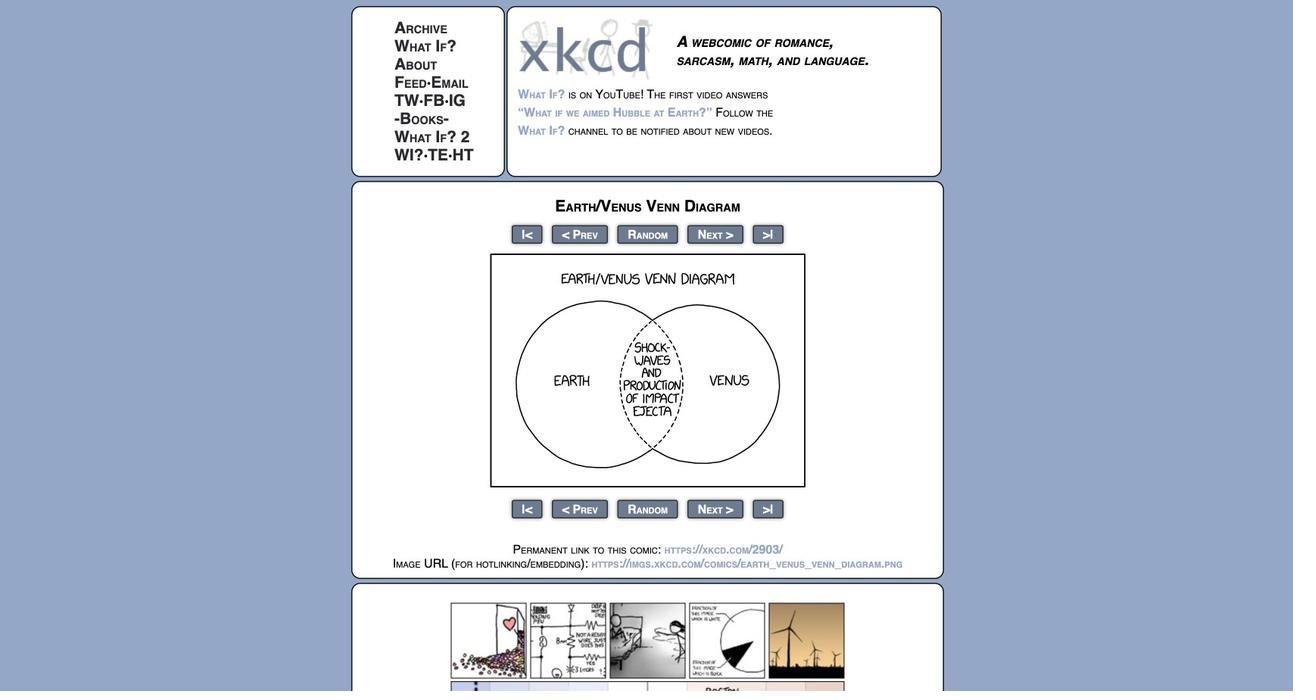 Task type: describe. For each thing, give the bounding box(es) containing it.
selected comics image
[[451, 603, 845, 679]]

earth temperature timeline image
[[451, 682, 845, 691]]



Task type: vqa. For each thing, say whether or not it's contained in the screenshot.
'Moon Landing Mission Profiles' IMAGE
no



Task type: locate. For each thing, give the bounding box(es) containing it.
earth/venus venn diagram image
[[490, 254, 806, 488]]

xkcd.com logo image
[[518, 17, 658, 80]]



